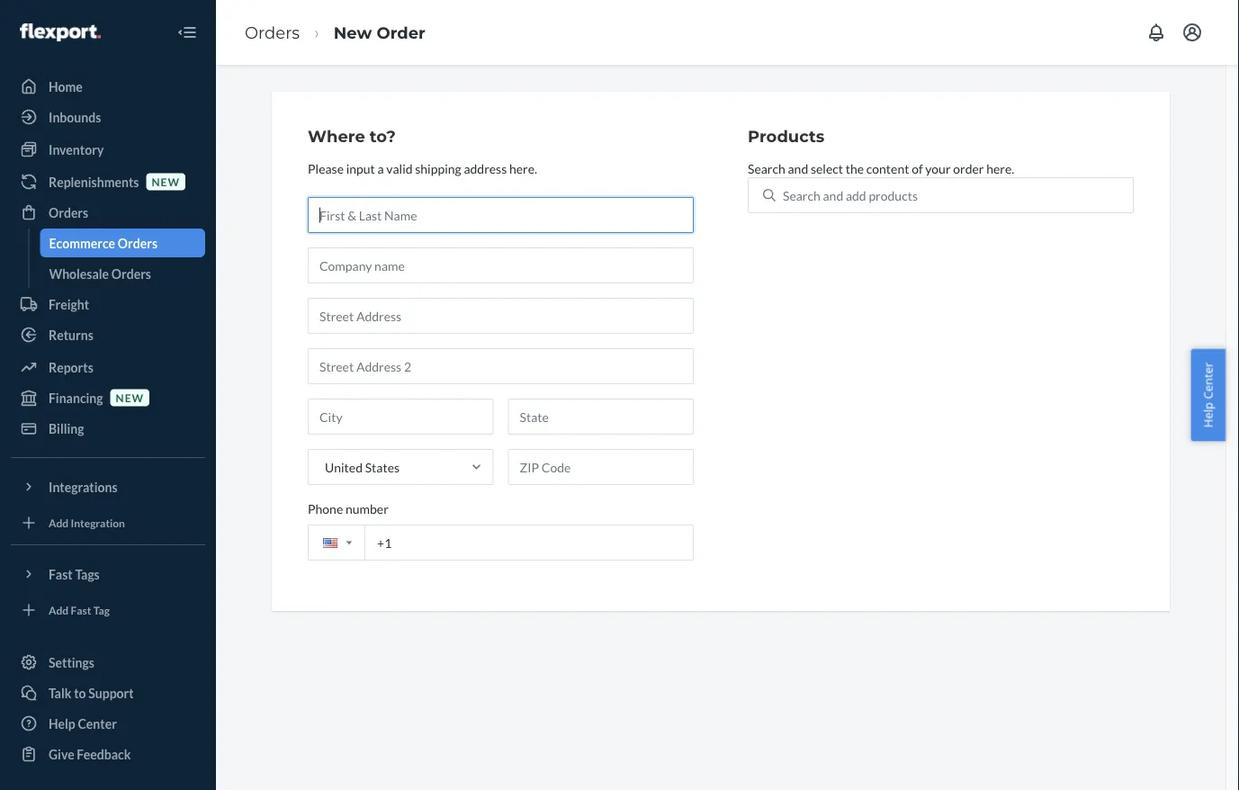Task type: describe. For each thing, give the bounding box(es) containing it.
billing link
[[11, 414, 205, 443]]

help inside button
[[1200, 402, 1216, 428]]

orders inside orders link
[[49, 205, 88, 220]]

returns link
[[11, 320, 205, 349]]

orders inside wholesale orders link
[[111, 266, 151, 281]]

give
[[49, 746, 74, 762]]

integrations button
[[11, 472, 205, 501]]

home link
[[11, 72, 205, 101]]

search for search and add products
[[783, 187, 821, 203]]

order
[[953, 160, 984, 176]]

center inside help center link
[[78, 716, 117, 731]]

inbounds
[[49, 109, 101, 125]]

close navigation image
[[176, 22, 198, 43]]

2 here. from the left
[[986, 160, 1014, 176]]

add for add fast tag
[[49, 603, 69, 616]]

where to?
[[308, 126, 396, 146]]

wholesale
[[49, 266, 109, 281]]

1 vertical spatial help
[[49, 716, 75, 731]]

number
[[345, 501, 389, 516]]

ecommerce orders link
[[40, 229, 205, 257]]

and for select
[[788, 160, 808, 176]]

to
[[74, 685, 86, 701]]

add integration
[[49, 516, 125, 529]]

State text field
[[508, 398, 694, 434]]

City text field
[[308, 398, 494, 434]]

First & Last Name text field
[[308, 197, 694, 233]]

1 vertical spatial fast
[[71, 603, 91, 616]]

give feedback button
[[11, 740, 205, 768]]

tags
[[75, 566, 100, 582]]

talk to support button
[[11, 678, 205, 707]]

of
[[912, 160, 923, 176]]

add for add integration
[[49, 516, 69, 529]]

search for search and select the content of your order here.
[[748, 160, 785, 176]]

products
[[748, 126, 825, 146]]

freight
[[49, 297, 89, 312]]

flexport logo image
[[20, 23, 101, 41]]

wholesale orders link
[[40, 259, 205, 288]]

united
[[325, 459, 363, 474]]

center inside help center button
[[1200, 362, 1216, 399]]

phone
[[308, 501, 343, 516]]

help center inside button
[[1200, 362, 1216, 428]]

replenishments
[[49, 174, 139, 189]]

tag
[[93, 603, 110, 616]]

reports
[[49, 359, 93, 375]]

new order link
[[334, 22, 426, 42]]

orders link inside breadcrumbs navigation
[[245, 22, 300, 42]]

united states
[[325, 459, 400, 474]]

input
[[346, 160, 375, 176]]

1 here. from the left
[[509, 160, 537, 176]]

talk to support
[[49, 685, 134, 701]]

where
[[308, 126, 365, 146]]

1 (702) 123-4567 telephone field
[[308, 524, 694, 560]]

home
[[49, 79, 83, 94]]

fast inside dropdown button
[[49, 566, 73, 582]]

fast tags button
[[11, 560, 205, 589]]

help center link
[[11, 709, 205, 738]]

inbounds link
[[11, 103, 205, 131]]

returns
[[49, 327, 93, 342]]

Street Address 2 text field
[[308, 348, 694, 384]]

new for financing
[[116, 391, 144, 404]]

inventory link
[[11, 135, 205, 164]]



Task type: vqa. For each thing, say whether or not it's contained in the screenshot.
Search associated with Search and select the content of your order here.
yes



Task type: locate. For each thing, give the bounding box(es) containing it.
fast
[[49, 566, 73, 582], [71, 603, 91, 616]]

help center
[[1200, 362, 1216, 428], [49, 716, 117, 731]]

order
[[377, 22, 426, 42]]

new order
[[334, 22, 426, 42]]

1 horizontal spatial new
[[152, 175, 180, 188]]

1 horizontal spatial center
[[1200, 362, 1216, 399]]

0 horizontal spatial help
[[49, 716, 75, 731]]

1 vertical spatial add
[[49, 603, 69, 616]]

ecommerce orders
[[49, 235, 157, 251]]

and left the "select"
[[788, 160, 808, 176]]

1 horizontal spatial here.
[[986, 160, 1014, 176]]

add left "integration"
[[49, 516, 69, 529]]

united states: + 1 image
[[346, 541, 352, 545]]

0 vertical spatial new
[[152, 175, 180, 188]]

feedback
[[77, 746, 131, 762]]

freight link
[[11, 290, 205, 319]]

open notifications image
[[1146, 22, 1167, 43]]

1 vertical spatial new
[[116, 391, 144, 404]]

ecommerce
[[49, 235, 115, 251]]

1 vertical spatial center
[[78, 716, 117, 731]]

give feedback
[[49, 746, 131, 762]]

new down "inventory" link
[[152, 175, 180, 188]]

search and add products
[[783, 187, 918, 203]]

orders inside breadcrumbs navigation
[[245, 22, 300, 42]]

search image
[[763, 189, 776, 201]]

help
[[1200, 402, 1216, 428], [49, 716, 75, 731]]

states
[[365, 459, 400, 474]]

integration
[[71, 516, 125, 529]]

new
[[334, 22, 372, 42]]

billing
[[49, 421, 84, 436]]

ZIP Code text field
[[508, 449, 694, 485]]

0 vertical spatial center
[[1200, 362, 1216, 399]]

add down fast tags
[[49, 603, 69, 616]]

0 vertical spatial and
[[788, 160, 808, 176]]

0 horizontal spatial help center
[[49, 716, 117, 731]]

orders up ecommerce
[[49, 205, 88, 220]]

reports link
[[11, 353, 205, 382]]

and
[[788, 160, 808, 176], [823, 187, 843, 203]]

0 vertical spatial fast
[[49, 566, 73, 582]]

a
[[377, 160, 384, 176]]

1 horizontal spatial help center
[[1200, 362, 1216, 428]]

shipping
[[415, 160, 461, 176]]

0 horizontal spatial center
[[78, 716, 117, 731]]

search right search image
[[783, 187, 821, 203]]

0 horizontal spatial here.
[[509, 160, 537, 176]]

your
[[925, 160, 951, 176]]

open account menu image
[[1182, 22, 1203, 43]]

add inside 'link'
[[49, 516, 69, 529]]

please input a valid shipping address here.
[[308, 160, 537, 176]]

address
[[464, 160, 507, 176]]

and for add
[[823, 187, 843, 203]]

fast tags
[[49, 566, 100, 582]]

0 horizontal spatial new
[[116, 391, 144, 404]]

add integration link
[[11, 508, 205, 537]]

help center button
[[1191, 349, 1226, 441]]

orders left new
[[245, 22, 300, 42]]

valid
[[386, 160, 413, 176]]

new for replenishments
[[152, 175, 180, 188]]

orders inside "ecommerce orders" link
[[118, 235, 157, 251]]

wholesale orders
[[49, 266, 151, 281]]

select
[[811, 160, 843, 176]]

add fast tag
[[49, 603, 110, 616]]

here.
[[509, 160, 537, 176], [986, 160, 1014, 176]]

0 vertical spatial search
[[748, 160, 785, 176]]

the
[[846, 160, 864, 176]]

0 vertical spatial help
[[1200, 402, 1216, 428]]

breadcrumbs navigation
[[230, 6, 440, 59]]

0 horizontal spatial and
[[788, 160, 808, 176]]

phone number
[[308, 501, 389, 516]]

fast left tag
[[71, 603, 91, 616]]

content
[[866, 160, 909, 176]]

here. right address
[[509, 160, 537, 176]]

and left add
[[823, 187, 843, 203]]

Street Address text field
[[308, 298, 694, 334]]

0 vertical spatial help center
[[1200, 362, 1216, 428]]

1 horizontal spatial help
[[1200, 402, 1216, 428]]

1 vertical spatial orders link
[[11, 198, 205, 227]]

orders link
[[245, 22, 300, 42], [11, 198, 205, 227]]

1 horizontal spatial orders link
[[245, 22, 300, 42]]

search and select the content of your order here.
[[748, 160, 1014, 176]]

new down reports "link"
[[116, 391, 144, 404]]

add
[[846, 187, 866, 203]]

2 add from the top
[[49, 603, 69, 616]]

new
[[152, 175, 180, 188], [116, 391, 144, 404]]

add
[[49, 516, 69, 529], [49, 603, 69, 616]]

orders link up ecommerce orders
[[11, 198, 205, 227]]

1 vertical spatial search
[[783, 187, 821, 203]]

orders up wholesale orders link
[[118, 235, 157, 251]]

settings link
[[11, 648, 205, 677]]

please
[[308, 160, 344, 176]]

Company name text field
[[308, 247, 694, 283]]

1 add from the top
[[49, 516, 69, 529]]

0 vertical spatial add
[[49, 516, 69, 529]]

support
[[88, 685, 134, 701]]

orders
[[245, 22, 300, 42], [49, 205, 88, 220], [118, 235, 157, 251], [111, 266, 151, 281]]

to?
[[370, 126, 396, 146]]

settings
[[49, 655, 94, 670]]

0 vertical spatial orders link
[[245, 22, 300, 42]]

0 horizontal spatial orders link
[[11, 198, 205, 227]]

search
[[748, 160, 785, 176], [783, 187, 821, 203]]

1 vertical spatial help center
[[49, 716, 117, 731]]

orders link left new
[[245, 22, 300, 42]]

center
[[1200, 362, 1216, 399], [78, 716, 117, 731]]

integrations
[[49, 479, 118, 494]]

fast left the tags
[[49, 566, 73, 582]]

orders down "ecommerce orders" link
[[111, 266, 151, 281]]

products
[[869, 187, 918, 203]]

1 horizontal spatial and
[[823, 187, 843, 203]]

1 vertical spatial and
[[823, 187, 843, 203]]

inventory
[[49, 142, 104, 157]]

financing
[[49, 390, 103, 405]]

search up search image
[[748, 160, 785, 176]]

add fast tag link
[[11, 596, 205, 624]]

talk
[[49, 685, 72, 701]]

here. right order
[[986, 160, 1014, 176]]



